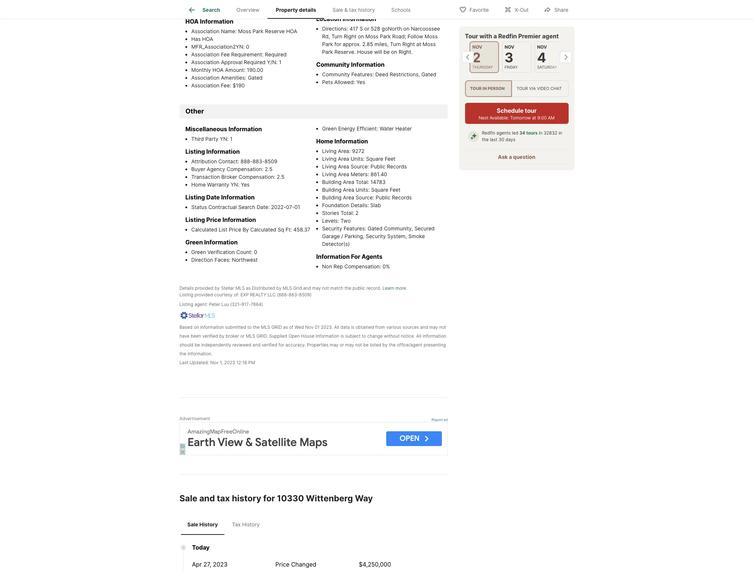 Task type: locate. For each thing, give the bounding box(es) containing it.
details provided by stellar mls as distributed by mls grid and may not match the public record. learn more.
[[180, 285, 407, 291]]

community,
[[384, 225, 413, 231]]

be down the been
[[195, 342, 200, 348]]

07-
[[286, 204, 295, 210]]

distributed
[[252, 285, 275, 291]]

1 vertical spatial green
[[185, 238, 203, 246]]

living
[[322, 148, 337, 154], [322, 156, 337, 162], [322, 163, 337, 170], [322, 171, 337, 177]]

listing provided courtesy of: exp realty llc (888-883-8509)
[[180, 292, 312, 297]]

190.00
[[247, 67, 263, 73]]

1 vertical spatial search
[[238, 204, 255, 210]]

1 horizontal spatial is
[[351, 324, 355, 330]]

search inside listing date information status contractual search date: 2022-07-01
[[238, 204, 255, 210]]

2
[[473, 49, 481, 66], [356, 210, 359, 216]]

0 horizontal spatial search
[[202, 7, 220, 13]]

sale & tax history
[[333, 7, 375, 13]]

green for information
[[185, 238, 203, 246]]

the left the last
[[482, 137, 489, 142]]

0 horizontal spatial tax
[[217, 493, 230, 504]]

high school: lake nona high
[[322, 3, 393, 9]]

1 horizontal spatial at
[[532, 115, 536, 121]]

detector(s)
[[322, 241, 350, 247]]

history right tax
[[242, 521, 260, 528]]

1 horizontal spatial total:
[[356, 179, 369, 185]]

source:
[[351, 163, 369, 170], [356, 194, 374, 201]]

for
[[351, 253, 360, 260]]

1 vertical spatial provided
[[195, 292, 213, 297]]

water
[[380, 125, 394, 132]]

compensation: inside information for agents non rep compensation: 0%
[[345, 263, 381, 269]]

more.
[[396, 285, 407, 291]]

tour for tour via video chat
[[517, 86, 528, 91]]

2 vertical spatial green
[[191, 249, 206, 255]]

information up contractual
[[221, 194, 255, 201]]

1 vertical spatial at
[[532, 115, 536, 121]]

0 horizontal spatial yn:
[[220, 136, 229, 142]]

2 horizontal spatial or
[[364, 25, 369, 32]]

buyer
[[191, 166, 205, 172]]

listing inside listing date information status contractual search date: 2022-07-01
[[185, 194, 205, 201]]

and up sale history
[[199, 493, 215, 504]]

house
[[357, 49, 373, 55], [301, 333, 315, 339]]

amount:
[[225, 67, 245, 73]]

1 vertical spatial 2023
[[213, 561, 228, 568]]

1 vertical spatial for
[[279, 342, 284, 348]]

0 right count:
[[254, 249, 257, 255]]

overview tab
[[228, 1, 268, 19]]

1 right party
[[230, 136, 233, 142]]

1 tab list from the top
[[180, 0, 425, 19]]

without
[[384, 333, 400, 339]]

yn: right party
[[220, 136, 229, 142]]

information down 2023.
[[316, 333, 340, 339]]

tours
[[527, 130, 538, 136]]

nov down tour with a redfin premier agent
[[505, 44, 515, 50]]

0 horizontal spatial total:
[[341, 210, 354, 216]]

records up 861.40 on the top of page
[[387, 163, 407, 170]]

1 vertical spatial yn:
[[231, 181, 239, 188]]

park inside hoa information association name: moss park reserve hoa has hoa mfr_association2yn: 0 association fee requirement: required association approval required y/n: 1 monthly hoa amount: 190.00 association amenities: gated association fee: $190
[[253, 28, 264, 34]]

to down obtained
[[362, 333, 366, 339]]

count:
[[236, 249, 253, 255]]

0 up requirement:
[[246, 43, 249, 50]]

sale for sale history
[[187, 521, 198, 528]]

by
[[215, 285, 220, 291], [276, 285, 282, 291], [219, 333, 224, 339], [383, 342, 388, 348]]

1 vertical spatial is
[[341, 333, 344, 339]]

broker
[[221, 174, 237, 180]]

square
[[366, 156, 383, 162], [371, 187, 388, 193]]

0 horizontal spatial gated
[[248, 74, 263, 81]]

tour for tour with a redfin premier agent
[[465, 32, 478, 40]]

information up by on the left
[[223, 216, 256, 223]]

0 horizontal spatial all
[[334, 324, 339, 330]]

miles,
[[375, 41, 389, 47]]

1 vertical spatial yes
[[241, 181, 250, 188]]

nov for 3
[[505, 44, 515, 50]]

listing down third
[[185, 148, 205, 155]]

1 vertical spatial not
[[439, 324, 446, 330]]

3 association from the top
[[191, 59, 220, 65]]

be left the listed
[[363, 342, 369, 348]]

/
[[341, 233, 343, 239]]

may right grid
[[312, 285, 321, 291]]

on
[[404, 25, 410, 32], [358, 33, 364, 39], [391, 49, 397, 55], [194, 324, 199, 330]]

at down follow
[[417, 41, 421, 47]]

unfurnished
[[218, 5, 248, 12]]

883- right the contact:
[[253, 158, 265, 164]]

house down 'wed'
[[301, 333, 315, 339]]

1 vertical spatial total:
[[341, 210, 354, 216]]

1 vertical spatial units:
[[356, 187, 370, 193]]

yes right the allowed:
[[357, 79, 365, 85]]

tour
[[525, 107, 537, 114]]

be inside 417 s or 528 gonorth on narcoossee rd, turn right on moss park road; follow moss park for approx. 2.85 miles, turn right at moss park reserve. house will be on right.
[[384, 49, 390, 55]]

moss down follow
[[423, 41, 436, 47]]

0 inside green information green verification count: 0 direction faces: northwest
[[254, 249, 257, 255]]

features: inside community information community features: deed restrictions, gated pets allowed: yes
[[351, 71, 374, 77]]

1 inside hoa information association name: moss park reserve hoa has hoa mfr_association2yn: 0 association fee requirement: required association approval required y/n: 1 monthly hoa amount: 190.00 association amenities: gated association fee: $190
[[279, 59, 282, 65]]

nov inside nov 2 thursday
[[473, 44, 483, 50]]

0
[[246, 43, 249, 50], [254, 249, 257, 255]]

wittenberg
[[306, 493, 353, 504]]

total: down meters:
[[356, 179, 369, 185]]

for up reserve.
[[335, 41, 341, 47]]

yes inside community information community features: deed restrictions, gated pets allowed: yes
[[357, 79, 365, 85]]

favorite
[[470, 6, 489, 13]]

listing information attribution contact: 888-883-8509 buyer agency compensation: 2.5 transaction broker compensation: 2.5 home warranty yn: yes
[[185, 148, 284, 188]]

1 right y/n:
[[279, 59, 282, 65]]

tour in person
[[470, 86, 505, 91]]

yn: down broker
[[231, 181, 239, 188]]

information up the s
[[343, 15, 376, 22]]

listing inside listing price information calculated list price by calculated sq ft: 458.37
[[185, 216, 205, 223]]

1 vertical spatial right
[[403, 41, 415, 47]]

1 horizontal spatial verified
[[262, 342, 277, 348]]

listing down status
[[185, 216, 205, 223]]

be
[[384, 49, 390, 55], [195, 342, 200, 348], [363, 342, 369, 348]]

third
[[191, 136, 204, 142]]

units:
[[351, 156, 365, 162], [356, 187, 370, 193]]

1 vertical spatial or
[[240, 333, 245, 339]]

1 horizontal spatial home
[[316, 137, 333, 145]]

0 vertical spatial is
[[351, 324, 355, 330]]

information up verification on the top left of the page
[[204, 238, 238, 246]]

previous image
[[462, 51, 474, 63]]

meters:
[[351, 171, 369, 177]]

for inside 417 s or 528 gonorth on narcoossee rd, turn right on moss park road; follow moss park for approx. 2.85 miles, turn right at moss park reserve. house will be on right.
[[335, 41, 341, 47]]

0 vertical spatial feet
[[385, 156, 396, 162]]

in
[[483, 86, 487, 91], [539, 130, 543, 136], [559, 130, 563, 136]]

10330
[[277, 493, 304, 504]]

total:
[[356, 179, 369, 185], [341, 210, 354, 216]]

2 horizontal spatial not
[[439, 324, 446, 330]]

reserve
[[265, 28, 285, 34]]

records up community,
[[392, 194, 412, 201]]

2 horizontal spatial in
[[559, 130, 563, 136]]

1 vertical spatial square
[[371, 187, 388, 193]]

1 high from the left
[[322, 3, 333, 9]]

turn down the directions:
[[332, 33, 342, 39]]

1 horizontal spatial not
[[355, 342, 362, 348]]

1 horizontal spatial turn
[[390, 41, 401, 47]]

2023 right 1,
[[224, 360, 235, 365]]

heater
[[395, 125, 412, 132]]

redfin agents led 34 tours in 32832
[[482, 130, 558, 136]]

high right nona
[[382, 3, 393, 9]]

0 vertical spatial building
[[322, 179, 342, 185]]

by right the listed
[[383, 342, 388, 348]]

provided for details
[[195, 285, 213, 291]]

nov for 4
[[538, 44, 547, 50]]

tab list containing sale history
[[180, 514, 269, 535]]

park
[[253, 28, 264, 34], [380, 33, 391, 39], [322, 41, 333, 47], [322, 49, 333, 55]]

0 vertical spatial provided
[[195, 285, 213, 291]]

information up 'area:'
[[335, 137, 368, 145]]

1 vertical spatial 01
[[315, 324, 320, 330]]

0 horizontal spatial home
[[191, 181, 206, 188]]

moss down 528
[[366, 33, 379, 39]]

as up the listing provided courtesy of: exp realty llc (888-883-8509)
[[246, 285, 251, 291]]

high
[[322, 3, 333, 9], [382, 3, 393, 9]]

on up the been
[[194, 324, 199, 330]]

listing for date
[[185, 194, 205, 201]]

features: up parking,
[[344, 225, 366, 231]]

30
[[499, 137, 505, 142]]

source: up details:
[[356, 194, 374, 201]]

nona
[[367, 3, 380, 9]]

nov inside based on information submitted to the mls grid as of wed nov 01 2023. all data is obtained from various sources and may not have been verified by broker or mls grid. supplied open house information is subject to change without notice. all information should be independently reviewed and verified for accuracy. properties may or may not be listed by the office/agent presenting the information.
[[305, 324, 314, 330]]

community information community features: deed restrictions, gated pets allowed: yes
[[316, 61, 436, 85]]

listing for price
[[185, 216, 205, 223]]

in inside in the last 30 days
[[559, 130, 563, 136]]

0 vertical spatial features:
[[351, 71, 374, 77]]

sale and tax history for 10330 wittenberg way
[[180, 493, 373, 504]]

1 vertical spatial house
[[301, 333, 315, 339]]

square up 861.40 on the top of page
[[366, 156, 383, 162]]

nov 4 saturday
[[538, 44, 557, 70]]

levels:
[[322, 217, 339, 224]]

2 history from the left
[[242, 521, 260, 528]]

provided for listing
[[195, 292, 213, 297]]

stellar
[[221, 285, 234, 291]]

report ad
[[432, 418, 448, 422]]

listing inside listing information attribution contact: 888-883-8509 buyer agency compensation: 2.5 transaction broker compensation: 2.5 home warranty yn: yes
[[185, 148, 205, 155]]

0 vertical spatial 2.5
[[265, 166, 273, 172]]

or up reviewed
[[240, 333, 245, 339]]

nov inside nov 4 saturday
[[538, 44, 547, 50]]

units: down "9272" at the left of page
[[351, 156, 365, 162]]

0 vertical spatial a
[[494, 32, 497, 40]]

tax
[[349, 7, 357, 13], [217, 493, 230, 504]]

yn: inside miscellaneous information third party yn: 1
[[220, 136, 229, 142]]

3 living from the top
[[322, 163, 337, 170]]

house inside based on information submitted to the mls grid as of wed nov 01 2023. all data is obtained from various sources and may not have been verified by broker or mls grid. supplied open house information is subject to change without notice. all information should be independently reviewed and verified for accuracy. properties may or may not be listed by the office/agent presenting the information.
[[301, 333, 315, 339]]

0 vertical spatial verified
[[202, 333, 218, 339]]

tab list containing search
[[180, 0, 425, 19]]

is right data
[[351, 324, 355, 330]]

2 association from the top
[[191, 51, 220, 57]]

0 vertical spatial all
[[334, 324, 339, 330]]

tour left with
[[465, 32, 478, 40]]

nov 2 thursday
[[473, 44, 493, 70]]

right up "approx." at the left top of page
[[344, 33, 357, 39]]

information inside miscellaneous information third party yn: 1
[[229, 125, 262, 133]]

history inside tab
[[199, 521, 218, 528]]

property
[[276, 7, 298, 13]]

0 horizontal spatial 1
[[230, 136, 233, 142]]

home information living area: 9272 living area units: square feet living area source: public records living area meters: 861.40 building area total: 14783 building area units: square feet building area source: public records foundation details: slab stories total: 2 levels: two
[[316, 137, 412, 224]]

nov inside nov 3 friday
[[505, 44, 515, 50]]

$190
[[233, 82, 245, 88]]

2 vertical spatial building
[[322, 194, 342, 201]]

on down the s
[[358, 33, 364, 39]]

1 association from the top
[[191, 28, 220, 34]]

sale inside tab
[[187, 521, 198, 528]]

house inside 417 s or 528 gonorth on narcoossee rd, turn right on moss park road; follow moss park for approx. 2.85 miles, turn right at moss park reserve. house will be on right.
[[357, 49, 373, 55]]

1 history from the left
[[199, 521, 218, 528]]

01 inside based on information submitted to the mls grid as of wed nov 01 2023. all data is obtained from various sources and may not have been verified by broker or mls grid. supplied open house information is subject to change without notice. all information should be independently reviewed and verified for accuracy. properties may or may not be listed by the office/agent presenting the information.
[[315, 324, 320, 330]]

2 calculated from the left
[[250, 226, 276, 233]]

1 vertical spatial 883-
[[289, 292, 299, 297]]

not down subject
[[355, 342, 362, 348]]

1 vertical spatial 1
[[230, 136, 233, 142]]

should
[[180, 342, 193, 348]]

0 horizontal spatial history
[[232, 493, 261, 504]]

in left person
[[483, 86, 487, 91]]

information inside listing information attribution contact: 888-883-8509 buyer agency compensation: 2.5 transaction broker compensation: 2.5 home warranty yn: yes
[[206, 148, 240, 155]]

list box
[[465, 81, 569, 97]]

tour left via
[[517, 86, 528, 91]]

1 horizontal spatial yn:
[[231, 181, 239, 188]]

&
[[345, 7, 348, 13]]

information up rep
[[316, 253, 350, 260]]

tour for tour in person
[[470, 86, 482, 91]]

0 horizontal spatial to
[[247, 324, 252, 330]]

tax inside tab
[[349, 7, 357, 13]]

2 horizontal spatial be
[[384, 49, 390, 55]]

hoa
[[185, 18, 199, 25], [286, 28, 297, 34], [202, 36, 213, 42], [213, 67, 224, 73]]

date:
[[257, 204, 270, 210]]

for
[[335, 41, 341, 47], [279, 342, 284, 348], [263, 493, 275, 504]]

tab list
[[180, 0, 425, 19], [180, 514, 269, 535]]

be right 'will'
[[384, 49, 390, 55]]

0 horizontal spatial yes
[[241, 181, 250, 188]]

status
[[191, 204, 207, 210]]

sale inside tab
[[333, 7, 343, 13]]

1 horizontal spatial as
[[283, 324, 288, 330]]

square down 14783
[[371, 187, 388, 193]]

0 horizontal spatial for
[[263, 493, 275, 504]]

not left match
[[322, 285, 329, 291]]

1 horizontal spatial search
[[238, 204, 255, 210]]

public up slab at the top of page
[[376, 194, 391, 201]]

sale for sale and tax history for 10330 wittenberg way
[[180, 493, 197, 504]]

price left changed
[[276, 561, 290, 568]]

sale up today on the left of the page
[[187, 521, 198, 528]]

right
[[344, 33, 357, 39], [403, 41, 415, 47]]

moss right name:
[[238, 28, 251, 34]]

house down 2.85
[[357, 49, 373, 55]]

as left of
[[283, 324, 288, 330]]

1 inside miscellaneous information third party yn: 1
[[230, 136, 233, 142]]

2 horizontal spatial gated
[[422, 71, 436, 77]]

1 horizontal spatial high
[[382, 3, 393, 9]]

mls up grid.
[[261, 324, 270, 330]]

information up independently
[[200, 324, 224, 330]]

528
[[371, 25, 380, 32]]

0 vertical spatial security
[[322, 225, 342, 231]]

0 vertical spatial history
[[358, 7, 375, 13]]

tour left person
[[470, 86, 482, 91]]

for down supplied
[[279, 342, 284, 348]]

will
[[374, 49, 382, 55]]

2 tab list from the top
[[180, 514, 269, 535]]

gated inside the gated community, secured garage / parking, security system, smoke detector(s)
[[368, 225, 383, 231]]

0 vertical spatial 883-
[[253, 158, 265, 164]]

2 high from the left
[[382, 3, 393, 9]]

stories
[[322, 210, 339, 216]]

listing left agent:
[[180, 302, 193, 307]]

saturday
[[538, 65, 557, 70]]

road;
[[392, 33, 406, 39]]

and up 8509)
[[303, 285, 311, 291]]

sale & tax history tab
[[324, 1, 383, 19]]

1 vertical spatial price
[[229, 226, 241, 233]]

required up y/n:
[[265, 51, 287, 57]]

listing down details
[[180, 292, 193, 297]]

system,
[[387, 233, 407, 239]]

sale history
[[187, 521, 218, 528]]

redfin up the last
[[482, 130, 496, 136]]

area:
[[338, 148, 351, 154]]

list box containing tour in person
[[465, 81, 569, 97]]

nov down the agent
[[538, 44, 547, 50]]

history inside tab
[[242, 521, 260, 528]]

gonorth
[[382, 25, 402, 32]]

been
[[191, 333, 201, 339]]

history inside tab
[[358, 7, 375, 13]]

calculated
[[191, 226, 217, 233], [250, 226, 276, 233]]

yes up listing date information status contractual search date: 2022-07-01
[[241, 181, 250, 188]]

nov left 1,
[[210, 360, 219, 365]]

0 horizontal spatial 01
[[295, 204, 300, 210]]

1 horizontal spatial tax
[[349, 7, 357, 13]]

0 horizontal spatial as
[[246, 285, 251, 291]]

price left by on the left
[[229, 226, 241, 233]]

information inside information for agents non rep compensation: 0%
[[316, 253, 350, 260]]

1 vertical spatial redfin
[[482, 130, 496, 136]]

units: down meters:
[[356, 187, 370, 193]]

contact:
[[218, 158, 239, 164]]

required up '190.00'
[[244, 59, 266, 65]]

home inside listing information attribution contact: 888-883-8509 buyer agency compensation: 2.5 transaction broker compensation: 2.5 home warranty yn: yes
[[191, 181, 206, 188]]

0 vertical spatial turn
[[332, 33, 342, 39]]

calculated left list
[[191, 226, 217, 233]]

yn:
[[220, 136, 229, 142], [231, 181, 239, 188]]

on inside based on information submitted to the mls grid as of wed nov 01 2023. all data is obtained from various sources and may not have been verified by broker or mls grid. supplied open house information is subject to change without notice. all information should be independently reviewed and verified for accuracy. properties may or may not be listed by the office/agent presenting the information.
[[194, 324, 199, 330]]

0 horizontal spatial 2.5
[[265, 166, 273, 172]]

next
[[479, 115, 489, 121]]

hoa right has
[[202, 36, 213, 42]]

tax history
[[232, 521, 260, 528]]

to right submitted
[[247, 324, 252, 330]]

yes inside listing information attribution contact: 888-883-8509 buyer agency compensation: 2.5 transaction broker compensation: 2.5 home warranty yn: yes
[[241, 181, 250, 188]]

None button
[[470, 41, 499, 73], [502, 42, 532, 73], [535, 42, 565, 73], [470, 41, 499, 73], [502, 42, 532, 73], [535, 42, 565, 73]]

security up agents
[[366, 233, 386, 239]]

1 horizontal spatial house
[[357, 49, 373, 55]]

or down data
[[340, 342, 344, 348]]

agent:
[[195, 302, 208, 307]]

1 vertical spatial tab list
[[180, 514, 269, 535]]

for left 10330
[[263, 493, 275, 504]]

3 building from the top
[[322, 194, 342, 201]]

2 down details:
[[356, 210, 359, 216]]

information up "presenting"
[[423, 333, 446, 339]]

tax for and
[[217, 493, 230, 504]]

may right properties
[[330, 342, 339, 348]]

all right the notice. at bottom
[[416, 333, 422, 339]]

1 horizontal spatial redfin
[[499, 32, 517, 40]]

2 vertical spatial not
[[355, 342, 362, 348]]

moss
[[238, 28, 251, 34], [366, 33, 379, 39], [425, 33, 438, 39], [423, 41, 436, 47]]

information up the contact:
[[206, 148, 240, 155]]

883- inside listing information attribution contact: 888-883-8509 buyer agency compensation: 2.5 transaction broker compensation: 2.5 home warranty yn: yes
[[253, 158, 265, 164]]

0 vertical spatial 01
[[295, 204, 300, 210]]

0 vertical spatial community
[[316, 61, 350, 68]]

0 horizontal spatial is
[[341, 333, 344, 339]]

listed
[[370, 342, 381, 348]]

history for tax history
[[242, 521, 260, 528]]

tax right "&"
[[349, 7, 357, 13]]

information down 'will'
[[351, 61, 385, 68]]

0 horizontal spatial house
[[301, 333, 315, 339]]

or right the s
[[364, 25, 369, 32]]

deed
[[376, 71, 388, 77]]

0 vertical spatial yn:
[[220, 136, 229, 142]]

home inside home information living area: 9272 living area units: square feet living area source: public records living area meters: 861.40 building area total: 14783 building area units: square feet building area source: public records foundation details: slab stories total: 2 levels: two
[[316, 137, 333, 145]]

presenting
[[424, 342, 446, 348]]

1 vertical spatial information
[[423, 333, 446, 339]]

1 vertical spatial to
[[362, 333, 366, 339]]

information inside listing price information calculated list price by calculated sq ft: 458.37
[[223, 216, 256, 223]]

1 horizontal spatial for
[[279, 342, 284, 348]]

0 vertical spatial redfin
[[499, 32, 517, 40]]

1 vertical spatial feet
[[390, 187, 401, 193]]



Task type: describe. For each thing, give the bounding box(es) containing it.
2 building from the top
[[322, 187, 342, 193]]

faces:
[[215, 257, 231, 263]]

by up (888- in the bottom left of the page
[[276, 285, 282, 291]]

2 living from the top
[[322, 156, 337, 162]]

1 vertical spatial source:
[[356, 194, 374, 201]]

search link
[[188, 6, 220, 14]]

12:16
[[236, 360, 247, 365]]

available:
[[490, 115, 509, 121]]

1 horizontal spatial be
[[363, 342, 369, 348]]

courtesy
[[214, 292, 233, 297]]

1 horizontal spatial price
[[229, 226, 241, 233]]

person
[[488, 86, 505, 91]]

approval
[[221, 59, 242, 65]]

history for and
[[232, 493, 261, 504]]

furnished:
[[191, 5, 217, 12]]

ask
[[498, 154, 508, 160]]

1 living from the top
[[322, 148, 337, 154]]

allowed:
[[334, 79, 355, 85]]

0 vertical spatial as
[[246, 285, 251, 291]]

4 association from the top
[[191, 74, 220, 81]]

history for &
[[358, 7, 375, 13]]

917-
[[241, 302, 251, 307]]

tour with a redfin premier agent
[[465, 32, 559, 40]]

garage
[[322, 233, 340, 239]]

1 calculated from the left
[[191, 226, 217, 233]]

nov 3 friday
[[505, 44, 518, 70]]

0 vertical spatial source:
[[351, 163, 369, 170]]

information inside hoa information association name: moss park reserve hoa has hoa mfr_association2yn: 0 association fee requirement: required association approval required y/n: 1 monthly hoa amount: 190.00 association amenities: gated association fee: $190
[[200, 18, 234, 25]]

4 living from the top
[[322, 171, 337, 177]]

by
[[243, 226, 249, 233]]

tour via video chat
[[517, 86, 562, 91]]

(321-
[[230, 302, 241, 307]]

of
[[289, 324, 294, 330]]

listing for agent:
[[180, 302, 193, 307]]

information inside listing date information status contractual search date: 2022-07-01
[[221, 194, 255, 201]]

5 association from the top
[[191, 82, 220, 88]]

parking,
[[345, 233, 364, 239]]

2023.
[[321, 324, 333, 330]]

0 vertical spatial price
[[206, 216, 221, 223]]

nov for 2
[[473, 44, 483, 50]]

x-out
[[515, 6, 529, 13]]

1 horizontal spatial information
[[423, 333, 446, 339]]

0 vertical spatial required
[[265, 51, 287, 57]]

schools tab
[[383, 1, 419, 19]]

realty
[[250, 292, 266, 297]]

the inside in the last 30 days
[[482, 137, 489, 142]]

0 horizontal spatial turn
[[332, 33, 342, 39]]

0 horizontal spatial information
[[200, 324, 224, 330]]

1 horizontal spatial in
[[539, 130, 543, 136]]

1 vertical spatial 2.5
[[277, 174, 284, 180]]

property details tab
[[268, 1, 324, 19]]

match
[[330, 285, 343, 291]]

on up road;
[[404, 25, 410, 32]]

hoa down approval
[[213, 67, 224, 73]]

01 inside listing date information status contractual search date: 2022-07-01
[[295, 204, 300, 210]]

2 inside home information living area: 9272 living area units: square feet living area source: public records living area meters: 861.40 building area total: 14783 building area units: square feet building area source: public records foundation details: slab stories total: 2 levels: two
[[356, 210, 359, 216]]

at inside 417 s or 528 gonorth on narcoossee rd, turn right on moss park road; follow moss park for approx. 2.85 miles, turn right at moss park reserve. house will be on right.
[[417, 41, 421, 47]]

0 vertical spatial total:
[[356, 179, 369, 185]]

rep
[[334, 263, 343, 269]]

tax for &
[[349, 7, 357, 13]]

mls up (888- in the bottom left of the page
[[283, 285, 292, 291]]

by up courtesy
[[215, 285, 220, 291]]

moss inside hoa information association name: moss park reserve hoa has hoa mfr_association2yn: 0 association fee requirement: required association approval required y/n: 1 monthly hoa amount: 190.00 association amenities: gated association fee: $190
[[238, 28, 251, 34]]

and down grid.
[[253, 342, 261, 348]]

$4,250,000
[[359, 561, 391, 568]]

report
[[432, 418, 443, 422]]

0 vertical spatial compensation:
[[227, 166, 263, 172]]

question
[[513, 154, 536, 160]]

video
[[537, 86, 550, 91]]

the up grid.
[[253, 324, 260, 330]]

2022-
[[271, 204, 286, 210]]

last updated: nov 1, 2023 12:16 pm
[[180, 360, 255, 365]]

1 horizontal spatial to
[[362, 333, 366, 339]]

details:
[[351, 202, 369, 208]]

0 horizontal spatial be
[[195, 342, 200, 348]]

next image
[[560, 51, 572, 63]]

1 vertical spatial a
[[509, 154, 512, 160]]

the left public
[[345, 285, 351, 291]]

7864)
[[251, 302, 263, 307]]

0 vertical spatial right
[[344, 33, 357, 39]]

the up the last at left
[[180, 351, 186, 356]]

pm
[[248, 360, 255, 365]]

listing for information
[[185, 148, 205, 155]]

hoa down search link
[[185, 18, 199, 25]]

yn: inside listing information attribution contact: 888-883-8509 buyer agency compensation: 2.5 transaction broker compensation: 2.5 home warranty yn: yes
[[231, 181, 239, 188]]

0 vertical spatial 2023
[[224, 360, 235, 365]]

mls up of:
[[236, 285, 245, 291]]

reserve.
[[335, 49, 356, 55]]

0 horizontal spatial a
[[494, 32, 497, 40]]

school:
[[335, 3, 353, 9]]

grid.
[[256, 333, 268, 339]]

may up "presenting"
[[429, 324, 438, 330]]

lake
[[354, 3, 366, 9]]

agent
[[543, 32, 559, 40]]

history for sale history
[[199, 521, 218, 528]]

information inside green information green verification count: 0 direction faces: northwest
[[204, 238, 238, 246]]

458.37
[[293, 226, 310, 233]]

favorite button
[[453, 2, 495, 17]]

hoa right reserve
[[286, 28, 297, 34]]

follow
[[408, 33, 423, 39]]

information inside home information living area: 9272 living area units: square feet living area source: public records living area meters: 861.40 building area total: 14783 building area units: square feet building area source: public records foundation details: slab stories total: 2 levels: two
[[335, 137, 368, 145]]

restrictions,
[[390, 71, 420, 77]]

friday
[[505, 65, 518, 70]]

llc
[[268, 292, 276, 297]]

sq
[[278, 226, 284, 233]]

1 vertical spatial compensation:
[[239, 174, 275, 180]]

0 vertical spatial square
[[366, 156, 383, 162]]

miscellaneous information third party yn: 1
[[185, 125, 262, 142]]

information inside based on information submitted to the mls grid as of wed nov 01 2023. all data is obtained from various sources and may not have been verified by broker or mls grid. supplied open house information is subject to change without notice. all information should be independently reviewed and verified for accuracy. properties may or may not be listed by the office/agent presenting the information.
[[316, 333, 340, 339]]

search inside search link
[[202, 7, 220, 13]]

8509
[[265, 158, 277, 164]]

for inside based on information submitted to the mls grid as of wed nov 01 2023. all data is obtained from various sources and may not have been verified by broker or mls grid. supplied open house information is subject to change without notice. all information should be independently reviewed and verified for accuracy. properties may or may not be listed by the office/agent presenting the information.
[[279, 342, 284, 348]]

0 vertical spatial public
[[371, 163, 386, 170]]

mfr_association2yn:
[[191, 43, 245, 50]]

may down subject
[[345, 342, 354, 348]]

share button
[[538, 2, 575, 17]]

green for energy
[[322, 125, 337, 132]]

properties
[[307, 342, 329, 348]]

gated inside community information community features: deed restrictions, gated pets allowed: yes
[[422, 71, 436, 77]]

1 vertical spatial public
[[376, 194, 391, 201]]

0 vertical spatial units:
[[351, 156, 365, 162]]

1 horizontal spatial 883-
[[289, 292, 299, 297]]

moss down narcoossee
[[425, 33, 438, 39]]

information.
[[188, 351, 213, 356]]

slab
[[370, 202, 381, 208]]

or inside 417 s or 528 gonorth on narcoossee rd, turn right on moss park road; follow moss park for approx. 2.85 miles, turn right at moss park reserve. house will be on right.
[[364, 25, 369, 32]]

various
[[386, 324, 401, 330]]

schedule tour next available: tomorrow at 9:00 am
[[479, 107, 555, 121]]

tax history tab
[[224, 515, 268, 534]]

name:
[[221, 28, 237, 34]]

updated:
[[190, 360, 209, 365]]

1 horizontal spatial or
[[340, 342, 344, 348]]

4
[[538, 49, 547, 66]]

listing for provided
[[180, 292, 193, 297]]

1 horizontal spatial all
[[416, 333, 422, 339]]

last
[[180, 360, 188, 365]]

y/n:
[[267, 59, 278, 65]]

1 vertical spatial features:
[[344, 225, 366, 231]]

0 vertical spatial to
[[247, 324, 252, 330]]

0 horizontal spatial in
[[483, 86, 487, 91]]

premier
[[519, 32, 541, 40]]

14783
[[371, 179, 386, 185]]

1 vertical spatial records
[[392, 194, 412, 201]]

requirement:
[[231, 51, 264, 57]]

based
[[180, 324, 193, 330]]

as inside based on information submitted to the mls grid as of wed nov 01 2023. all data is obtained from various sources and may not have been verified by broker or mls grid. supplied open house information is subject to change without notice. all information should be independently reviewed and verified for accuracy. properties may or may not be listed by the office/agent presenting the information.
[[283, 324, 288, 330]]

security inside the gated community, secured garage / parking, security system, smoke detector(s)
[[366, 233, 386, 239]]

out
[[520, 6, 529, 13]]

grid
[[272, 324, 282, 330]]

2 inside nov 2 thursday
[[473, 49, 481, 66]]

1 vertical spatial community
[[322, 71, 350, 77]]

pets
[[322, 79, 333, 85]]

ad region
[[180, 422, 448, 455]]

foundation
[[322, 202, 349, 208]]

information inside community information community features: deed restrictions, gated pets allowed: yes
[[351, 61, 385, 68]]

by up independently
[[219, 333, 224, 339]]

luu
[[221, 302, 229, 307]]

furnished: unfurnished
[[191, 5, 248, 12]]

secured
[[415, 225, 435, 231]]

and right the sources at the right
[[420, 324, 428, 330]]

1 vertical spatial required
[[244, 59, 266, 65]]

overview
[[237, 7, 260, 13]]

0 vertical spatial records
[[387, 163, 407, 170]]

gated inside hoa information association name: moss park reserve hoa has hoa mfr_association2yn: 0 association fee requirement: required association approval required y/n: 1 monthly hoa amount: 190.00 association amenities: gated association fee: $190
[[248, 74, 263, 81]]

details
[[299, 7, 316, 13]]

3
[[505, 49, 514, 66]]

at inside schedule tour next available: tomorrow at 9:00 am
[[532, 115, 536, 121]]

mls left grid.
[[246, 333, 255, 339]]

the down without
[[389, 342, 396, 348]]

1 vertical spatial turn
[[390, 41, 401, 47]]

on left right.
[[391, 49, 397, 55]]

9:00
[[538, 115, 547, 121]]

sale for sale & tax history
[[333, 7, 343, 13]]

1 building from the top
[[322, 179, 342, 185]]

change
[[367, 333, 383, 339]]

ft:
[[286, 226, 292, 233]]

888-
[[241, 158, 253, 164]]

2 vertical spatial price
[[276, 561, 290, 568]]

independently
[[201, 342, 231, 348]]

today
[[192, 544, 210, 551]]

from
[[375, 324, 385, 330]]

sources
[[403, 324, 419, 330]]

0 vertical spatial not
[[322, 285, 329, 291]]

direction
[[191, 257, 213, 263]]

grid
[[293, 285, 302, 291]]

0 horizontal spatial verified
[[202, 333, 218, 339]]

0 inside hoa information association name: moss park reserve hoa has hoa mfr_association2yn: 0 association fee requirement: required association approval required y/n: 1 monthly hoa amount: 190.00 association amenities: gated association fee: $190
[[246, 43, 249, 50]]

sale history tab
[[181, 515, 224, 534]]



Task type: vqa. For each thing, say whether or not it's contained in the screenshot.


